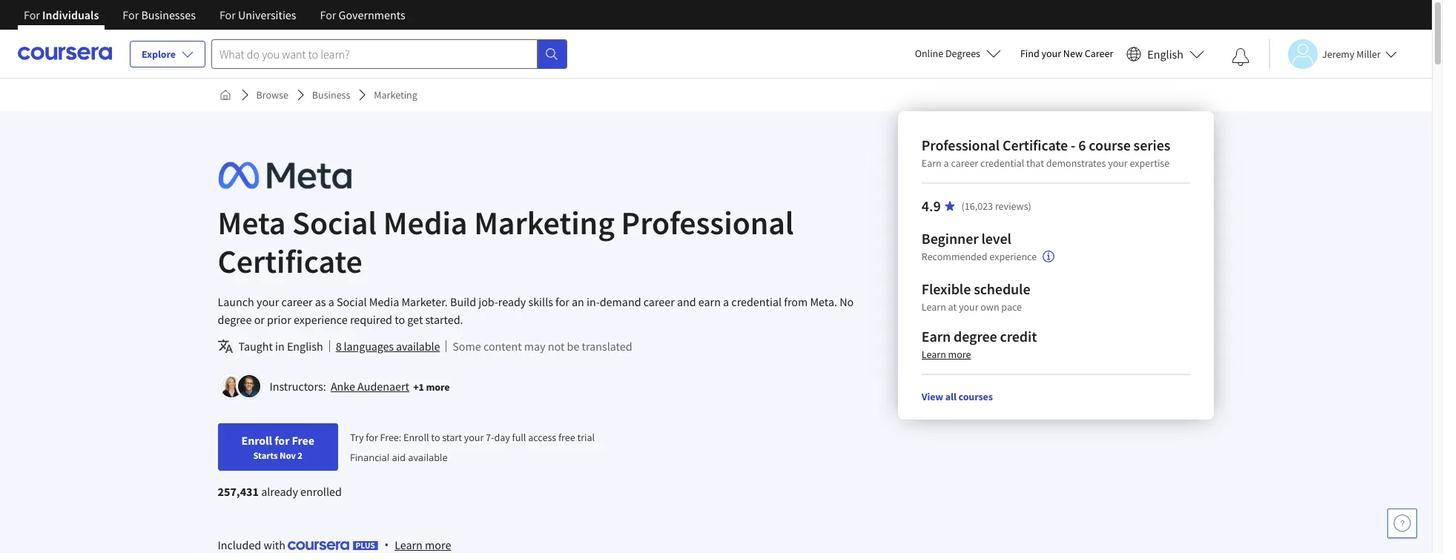 Task type: describe. For each thing, give the bounding box(es) containing it.
your inside try for free: enroll to start your 7-day full access free trial financial aid available
[[464, 431, 484, 444]]

1 horizontal spatial career
[[644, 295, 675, 309]]

+1 more button
[[413, 380, 450, 395]]

included
[[218, 538, 261, 553]]

+1
[[413, 381, 424, 394]]

for for businesses
[[123, 7, 139, 22]]

find your new career link
[[1014, 45, 1121, 63]]

online degrees
[[915, 47, 981, 60]]

coursera plus image
[[288, 542, 379, 551]]

all
[[946, 390, 957, 404]]

courses
[[959, 390, 993, 404]]

flexible
[[922, 280, 971, 298]]

ready
[[498, 295, 526, 309]]

your inside professional certificate - 6 course series earn a career credential that demonstrates your expertise
[[1109, 157, 1128, 170]]

course
[[1089, 136, 1131, 154]]

for universities
[[220, 7, 296, 22]]

as
[[315, 295, 326, 309]]

taught in english
[[239, 339, 323, 354]]

explore
[[142, 47, 176, 61]]

1 horizontal spatial experience
[[990, 250, 1037, 264]]

7-
[[486, 431, 494, 444]]

universities
[[238, 7, 296, 22]]

audenaert
[[358, 379, 410, 394]]

certificate inside professional certificate - 6 course series earn a career credential that demonstrates your expertise
[[1003, 136, 1069, 154]]

from
[[784, 295, 808, 309]]

english inside button
[[1148, 46, 1184, 61]]

free
[[559, 431, 576, 444]]

financial
[[350, 451, 390, 464]]

jeremy miller
[[1323, 47, 1381, 60]]

marketing inside meta social media marketing professional certificate
[[474, 203, 615, 243]]

learn inside earn degree credit learn more
[[922, 348, 947, 361]]

try
[[350, 431, 364, 444]]

credential inside launch your career as a social media marketer. build job-ready skills for an in-demand career and earn a credential from meta. no degree or prior experience required to get started.
[[732, 295, 782, 309]]

information about difficulty level pre-requisites. image
[[1043, 251, 1055, 263]]

businesses
[[141, 7, 196, 22]]

(16,023 reviews)
[[962, 200, 1032, 213]]

some content may not be translated
[[453, 339, 633, 354]]

What do you want to learn? text field
[[211, 39, 538, 69]]

coursera image
[[18, 42, 112, 65]]

degree inside launch your career as a social media marketer. build job-ready skills for an in-demand career and earn a credential from meta. no degree or prior experience required to get started.
[[218, 312, 252, 327]]

starts
[[253, 450, 278, 462]]

view all courses link
[[922, 390, 993, 404]]

individuals
[[42, 7, 99, 22]]

1 vertical spatial learn more link
[[395, 536, 451, 554]]

0 vertical spatial marketing
[[374, 88, 418, 102]]

build
[[450, 295, 476, 309]]

governments
[[339, 7, 406, 22]]

home image
[[219, 89, 231, 101]]

new
[[1064, 47, 1083, 60]]

pace
[[1002, 301, 1022, 314]]

start
[[442, 431, 462, 444]]

learn more
[[395, 538, 451, 553]]

own
[[981, 301, 1000, 314]]

degree inside earn degree credit learn more
[[954, 327, 998, 346]]

trial
[[578, 431, 595, 444]]

more for credit
[[949, 348, 972, 361]]

not
[[548, 339, 565, 354]]

view all courses
[[922, 390, 993, 404]]

learn inside 'flexible schedule learn at your own pace'
[[922, 301, 947, 314]]

started.
[[426, 312, 463, 327]]

online degrees button
[[903, 37, 1014, 70]]

enroll for free starts nov 2
[[242, 433, 315, 462]]

your right find
[[1042, 47, 1062, 60]]

flexible schedule learn at your own pace
[[922, 280, 1031, 314]]

available inside try for free: enroll to start your 7-day full access free trial financial aid available
[[408, 451, 448, 464]]

professional inside professional certificate - 6 course series earn a career credential that demonstrates your expertise
[[922, 136, 1000, 154]]

certificate inside meta social media marketing professional certificate
[[218, 241, 363, 282]]

your inside 'flexible schedule learn at your own pace'
[[959, 301, 979, 314]]

257,431
[[218, 485, 259, 499]]

browse
[[256, 88, 289, 102]]

already
[[261, 485, 298, 499]]

0 horizontal spatial english
[[287, 339, 323, 354]]

and
[[677, 295, 696, 309]]

earn degree credit learn more
[[922, 327, 1038, 361]]

full
[[512, 431, 526, 444]]

schedule
[[974, 280, 1031, 298]]

free:
[[380, 431, 402, 444]]

media inside meta social media marketing professional certificate
[[383, 203, 468, 243]]

no
[[840, 295, 854, 309]]

1 horizontal spatial a
[[724, 295, 730, 309]]

included with
[[218, 538, 288, 553]]

earn
[[699, 295, 721, 309]]

professional inside meta social media marketing professional certificate
[[621, 203, 794, 243]]

launch
[[218, 295, 254, 309]]

english button
[[1121, 30, 1211, 78]]

business link
[[306, 82, 356, 108]]

credential inside professional certificate - 6 course series earn a career credential that demonstrates your expertise
[[981, 157, 1025, 170]]

some
[[453, 339, 481, 354]]

for for individuals
[[24, 7, 40, 22]]

or
[[254, 312, 265, 327]]

free
[[292, 433, 315, 448]]

to inside try for free: enroll to start your 7-day full access free trial financial aid available
[[431, 431, 440, 444]]

for governments
[[320, 7, 406, 22]]

social inside meta social media marketing professional certificate
[[292, 203, 377, 243]]

marketer.
[[402, 295, 448, 309]]

for businesses
[[123, 7, 196, 22]]

more for audenaert
[[426, 381, 450, 394]]

career inside professional certificate - 6 course series earn a career credential that demonstrates your expertise
[[952, 157, 979, 170]]

for for governments
[[320, 7, 336, 22]]

aid
[[392, 451, 406, 464]]

your inside launch your career as a social media marketer. build job-ready skills for an in-demand career and earn a credential from meta. no degree or prior experience required to get started.
[[257, 295, 279, 309]]

beginner level
[[922, 229, 1012, 248]]

meta social media marketing professional certificate
[[218, 203, 794, 282]]



Task type: vqa. For each thing, say whether or not it's contained in the screenshot.
plan
no



Task type: locate. For each thing, give the bounding box(es) containing it.
your
[[1042, 47, 1062, 60], [1109, 157, 1128, 170], [257, 295, 279, 309], [959, 301, 979, 314], [464, 431, 484, 444]]

social inside launch your career as a social media marketer. build job-ready skills for an in-demand career and earn a credential from meta. no degree or prior experience required to get started.
[[337, 295, 367, 309]]

experience down as at left
[[294, 312, 348, 327]]

0 vertical spatial social
[[292, 203, 377, 243]]

browse link
[[250, 82, 294, 108]]

for left governments
[[320, 7, 336, 22]]

career left as at left
[[282, 295, 313, 309]]

job-
[[479, 295, 498, 309]]

media inside launch your career as a social media marketer. build job-ready skills for an in-demand career and earn a credential from meta. no degree or prior experience required to get started.
[[369, 295, 399, 309]]

translated
[[582, 339, 633, 354]]

for right try
[[366, 431, 378, 444]]

online
[[915, 47, 944, 60]]

your up or
[[257, 295, 279, 309]]

0 horizontal spatial to
[[395, 312, 405, 327]]

0 vertical spatial media
[[383, 203, 468, 243]]

at
[[949, 301, 957, 314]]

for left universities in the top left of the page
[[220, 7, 236, 22]]

get
[[408, 312, 423, 327]]

0 vertical spatial professional
[[922, 136, 1000, 154]]

1 vertical spatial learn
[[922, 348, 947, 361]]

0 horizontal spatial certificate
[[218, 241, 363, 282]]

2 vertical spatial more
[[425, 538, 451, 553]]

0 horizontal spatial marketing
[[374, 88, 418, 102]]

1 for from the left
[[24, 7, 40, 22]]

for for enroll for free
[[275, 433, 290, 448]]

0 vertical spatial available
[[396, 339, 440, 354]]

0 horizontal spatial a
[[328, 295, 334, 309]]

1 vertical spatial professional
[[621, 203, 794, 243]]

for for universities
[[220, 7, 236, 22]]

2 horizontal spatial career
[[952, 157, 979, 170]]

meta image
[[218, 159, 351, 192]]

more inside earn degree credit learn more
[[949, 348, 972, 361]]

marketing
[[374, 88, 418, 102], [474, 203, 615, 243]]

1 horizontal spatial professional
[[922, 136, 1000, 154]]

8 languages available
[[336, 339, 440, 354]]

1 vertical spatial to
[[431, 431, 440, 444]]

career left and
[[644, 295, 675, 309]]

career
[[952, 157, 979, 170], [282, 295, 313, 309], [644, 295, 675, 309]]

for left individuals
[[24, 7, 40, 22]]

1 earn from the top
[[922, 157, 942, 170]]

earn up '4.9'
[[922, 157, 942, 170]]

enroll inside enroll for free starts nov 2
[[242, 433, 272, 448]]

2 for from the left
[[123, 7, 139, 22]]

to inside launch your career as a social media marketer. build job-ready skills for an in-demand career and earn a credential from meta. no degree or prior experience required to get started.
[[395, 312, 405, 327]]

your down course
[[1109, 157, 1128, 170]]

credential
[[981, 157, 1025, 170], [732, 295, 782, 309]]

1 vertical spatial marketing
[[474, 203, 615, 243]]

degree down launch
[[218, 312, 252, 327]]

credential left that
[[981, 157, 1025, 170]]

for inside enroll for free starts nov 2
[[275, 433, 290, 448]]

earn inside professional certificate - 6 course series earn a career credential that demonstrates your expertise
[[922, 157, 942, 170]]

day
[[494, 431, 510, 444]]

enrolled
[[301, 485, 342, 499]]

an
[[572, 295, 585, 309]]

4 for from the left
[[320, 7, 336, 22]]

0 vertical spatial learn
[[922, 301, 947, 314]]

reviews)
[[996, 200, 1032, 213]]

taught
[[239, 339, 273, 354]]

0 vertical spatial to
[[395, 312, 405, 327]]

try for free: enroll to start your 7-day full access free trial financial aid available
[[350, 431, 595, 464]]

that
[[1027, 157, 1045, 170]]

recommended
[[922, 250, 988, 264]]

0 horizontal spatial credential
[[732, 295, 782, 309]]

(16,023
[[962, 200, 994, 213]]

1 vertical spatial english
[[287, 339, 323, 354]]

8
[[336, 339, 342, 354]]

1 horizontal spatial for
[[366, 431, 378, 444]]

to left start
[[431, 431, 440, 444]]

2 vertical spatial learn
[[395, 538, 423, 553]]

3 for from the left
[[220, 7, 236, 22]]

nov
[[280, 450, 296, 462]]

english right the career
[[1148, 46, 1184, 61]]

credential left from
[[732, 295, 782, 309]]

0 vertical spatial experience
[[990, 250, 1037, 264]]

1 horizontal spatial learn more link
[[922, 348, 972, 361]]

view
[[922, 390, 944, 404]]

degree down own
[[954, 327, 998, 346]]

expertise
[[1130, 157, 1170, 170]]

available down get on the bottom left
[[396, 339, 440, 354]]

1 horizontal spatial certificate
[[1003, 136, 1069, 154]]

for left businesses at the top of the page
[[123, 7, 139, 22]]

a
[[944, 157, 949, 170], [328, 295, 334, 309], [724, 295, 730, 309]]

1 horizontal spatial credential
[[981, 157, 1025, 170]]

content
[[484, 339, 522, 354]]

instructors: anke audenaert +1 more
[[270, 379, 450, 394]]

anke
[[331, 379, 355, 394]]

0 vertical spatial english
[[1148, 46, 1184, 61]]

None search field
[[211, 39, 568, 69]]

for inside try for free: enroll to start your 7-day full access free trial financial aid available
[[366, 431, 378, 444]]

enroll right free:
[[404, 431, 429, 444]]

marketing link
[[368, 82, 424, 108]]

social up required
[[337, 295, 367, 309]]

may
[[524, 339, 546, 354]]

2
[[298, 450, 303, 462]]

business
[[312, 88, 350, 102]]

enroll inside try for free: enroll to start your 7-day full access free trial financial aid available
[[404, 431, 429, 444]]

experience down 'level'
[[990, 250, 1037, 264]]

demonstrates
[[1047, 157, 1107, 170]]

0 vertical spatial learn more link
[[922, 348, 972, 361]]

career up (16,023
[[952, 157, 979, 170]]

beginner
[[922, 229, 979, 248]]

0 horizontal spatial career
[[282, 295, 313, 309]]

help center image
[[1394, 515, 1412, 533]]

1 vertical spatial experience
[[294, 312, 348, 327]]

professional
[[922, 136, 1000, 154], [621, 203, 794, 243]]

english right in
[[287, 339, 323, 354]]

explore button
[[130, 41, 206, 68]]

1 vertical spatial credential
[[732, 295, 782, 309]]

-
[[1071, 136, 1076, 154]]

degrees
[[946, 47, 981, 60]]

a inside professional certificate - 6 course series earn a career credential that demonstrates your expertise
[[944, 157, 949, 170]]

anke audenaert link
[[331, 379, 410, 394]]

instructors:
[[270, 379, 326, 394]]

media
[[383, 203, 468, 243], [369, 295, 399, 309]]

recommended experience
[[922, 250, 1037, 264]]

in
[[275, 339, 285, 354]]

earn inside earn degree credit learn more
[[922, 327, 951, 346]]

available
[[396, 339, 440, 354], [408, 451, 448, 464]]

earn down 'at'
[[922, 327, 951, 346]]

launch your career as a social media marketer. build job-ready skills for an in-demand career and earn a credential from meta. no degree or prior experience required to get started.
[[218, 295, 854, 327]]

be
[[567, 339, 580, 354]]

learn more link
[[922, 348, 972, 361], [395, 536, 451, 554]]

prior
[[267, 312, 291, 327]]

jeremy
[[1323, 47, 1355, 60]]

more inside 'instructors: anke audenaert +1 more'
[[426, 381, 450, 394]]

1 vertical spatial media
[[369, 295, 399, 309]]

2 horizontal spatial a
[[944, 157, 949, 170]]

financial aid available button
[[350, 451, 448, 464]]

1 vertical spatial more
[[426, 381, 450, 394]]

for individuals
[[24, 7, 99, 22]]

for for try for free: enroll to start your 7-day full access free trial
[[366, 431, 378, 444]]

0 horizontal spatial professional
[[621, 203, 794, 243]]

1 horizontal spatial english
[[1148, 46, 1184, 61]]

with
[[264, 538, 286, 553]]

series
[[1134, 136, 1171, 154]]

enroll up starts
[[242, 433, 272, 448]]

1 vertical spatial available
[[408, 451, 448, 464]]

your left 7-
[[464, 431, 484, 444]]

0 vertical spatial certificate
[[1003, 136, 1069, 154]]

miller
[[1357, 47, 1381, 60]]

1 vertical spatial social
[[337, 295, 367, 309]]

demand
[[600, 295, 641, 309]]

experience inside launch your career as a social media marketer. build job-ready skills for an in-demand career and earn a credential from meta. no degree or prior experience required to get started.
[[294, 312, 348, 327]]

enroll
[[404, 431, 429, 444], [242, 433, 272, 448]]

0 vertical spatial earn
[[922, 157, 942, 170]]

0 horizontal spatial for
[[275, 433, 290, 448]]

more
[[949, 348, 972, 361], [426, 381, 450, 394], [425, 538, 451, 553]]

for inside launch your career as a social media marketer. build job-ready skills for an in-demand career and earn a credential from meta. no degree or prior experience required to get started.
[[556, 295, 570, 309]]

0 horizontal spatial enroll
[[242, 433, 272, 448]]

for up nov
[[275, 433, 290, 448]]

social down meta image
[[292, 203, 377, 243]]

for
[[24, 7, 40, 22], [123, 7, 139, 22], [220, 7, 236, 22], [320, 7, 336, 22]]

certificate up as at left
[[218, 241, 363, 282]]

0 horizontal spatial experience
[[294, 312, 348, 327]]

2 earn from the top
[[922, 327, 951, 346]]

find your new career
[[1021, 47, 1114, 60]]

to
[[395, 312, 405, 327], [431, 431, 440, 444]]

meta.
[[811, 295, 838, 309]]

available inside button
[[396, 339, 440, 354]]

to left get on the bottom left
[[395, 312, 405, 327]]

1 horizontal spatial enroll
[[404, 431, 429, 444]]

banner navigation
[[12, 0, 417, 41]]

0 horizontal spatial learn more link
[[395, 536, 451, 554]]

0 vertical spatial more
[[949, 348, 972, 361]]

1 vertical spatial earn
[[922, 327, 951, 346]]

1 vertical spatial certificate
[[218, 241, 363, 282]]

earn
[[922, 157, 942, 170], [922, 327, 951, 346]]

0 horizontal spatial degree
[[218, 312, 252, 327]]

daniel kob image
[[238, 375, 260, 398]]

2 horizontal spatial for
[[556, 295, 570, 309]]

anke audenaert image
[[220, 375, 242, 398]]

0 vertical spatial credential
[[981, 157, 1025, 170]]

available right aid
[[408, 451, 448, 464]]

1 horizontal spatial to
[[431, 431, 440, 444]]

certificate up that
[[1003, 136, 1069, 154]]

1 horizontal spatial marketing
[[474, 203, 615, 243]]

skills
[[529, 295, 553, 309]]

meta
[[218, 203, 286, 243]]

for left the an
[[556, 295, 570, 309]]

show notifications image
[[1232, 48, 1250, 66]]

your right 'at'
[[959, 301, 979, 314]]

1 horizontal spatial degree
[[954, 327, 998, 346]]



